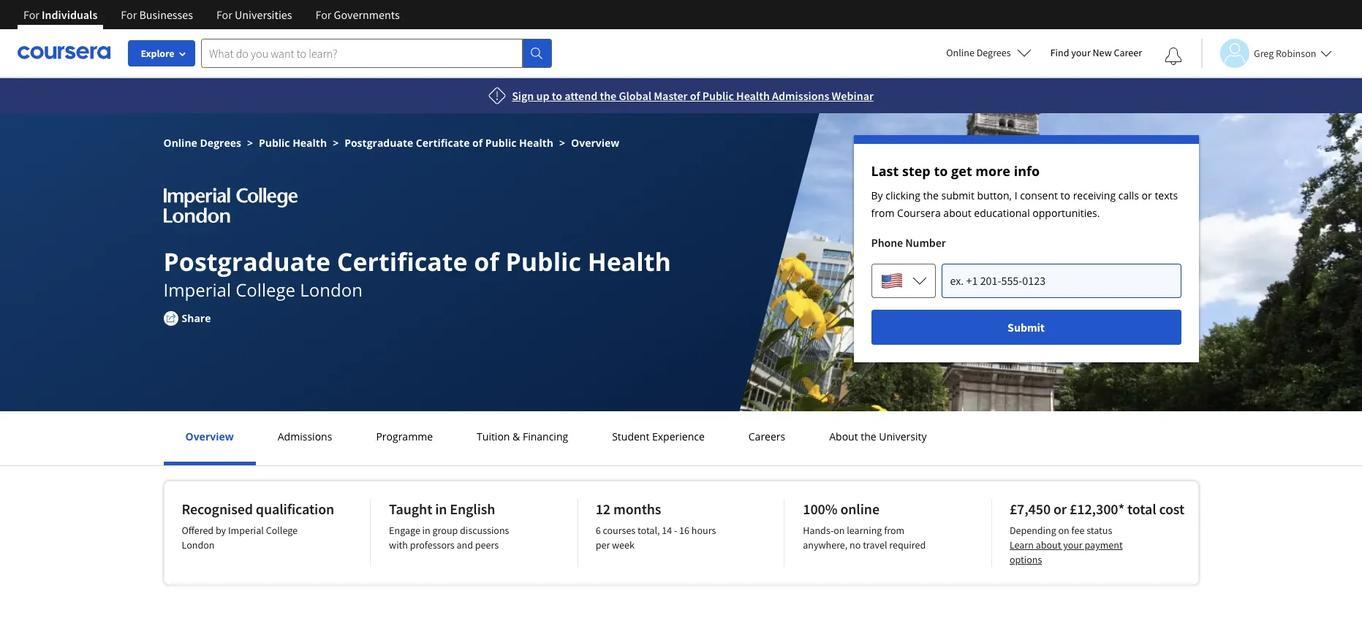 Task type: describe. For each thing, give the bounding box(es) containing it.
to for attend
[[552, 88, 562, 103]]

depending
[[1010, 524, 1056, 537]]

discussions
[[460, 524, 509, 537]]

find
[[1050, 46, 1069, 59]]

college inside postgraduate certificate of public health imperial college london
[[236, 278, 295, 302]]

£7,450 or £12,300* total cost depending on fee status learn about your payment options
[[1010, 500, 1184, 567]]

greg robinson
[[1254, 46, 1316, 60]]

or inside £7,450 or £12,300* total cost depending on fee status learn about your payment options
[[1054, 500, 1067, 518]]

status
[[1087, 524, 1112, 537]]

with
[[389, 539, 408, 552]]

button,
[[977, 189, 1012, 203]]

master
[[654, 88, 688, 103]]

get
[[951, 162, 972, 180]]

admissions link
[[273, 430, 337, 444]]

0 vertical spatial the
[[600, 88, 617, 103]]

online for online degrees > public health > postgraduate certificate of public health > overview
[[163, 136, 197, 150]]

about the university link
[[825, 430, 931, 444]]

1 horizontal spatial admissions
[[772, 88, 829, 103]]

months
[[613, 500, 661, 518]]

university
[[879, 430, 927, 444]]

cost
[[1159, 500, 1184, 518]]

total
[[1127, 500, 1156, 518]]

tuition & financing link
[[472, 430, 573, 444]]

sign
[[512, 88, 534, 103]]

per
[[596, 539, 610, 552]]

from inside '100% online hands-on learning from anywhere, no travel required'
[[884, 524, 905, 537]]

phone
[[871, 235, 903, 250]]

and
[[457, 539, 473, 552]]

required
[[889, 539, 926, 552]]

Phone Number telephone field
[[941, 263, 1181, 298]]

6
[[596, 524, 601, 537]]

share
[[182, 311, 211, 325]]

public inside postgraduate certificate of public health imperial college london
[[505, 245, 581, 279]]

careers
[[749, 430, 785, 444]]

financing
[[523, 430, 568, 444]]

by
[[216, 524, 226, 537]]

about the university
[[829, 430, 927, 444]]

by
[[871, 189, 883, 203]]

recognised qualification offered by imperial college london
[[182, 500, 334, 552]]

for for individuals
[[23, 7, 39, 22]]

global
[[619, 88, 651, 103]]

by clicking the submit button, i consent to receiving calls or texts from coursera about educational opportunities.
[[871, 189, 1178, 220]]

programme
[[376, 430, 433, 444]]

professors
[[410, 539, 455, 552]]

i
[[1015, 189, 1017, 203]]

imperial college london image
[[163, 188, 297, 223]]

&
[[513, 430, 520, 444]]

anywhere,
[[803, 539, 848, 552]]

-
[[674, 524, 677, 537]]

taught
[[389, 500, 432, 518]]

for universities
[[216, 7, 292, 22]]

greg robinson button
[[1201, 38, 1332, 68]]

engage
[[389, 524, 420, 537]]

of inside postgraduate certificate of public health imperial college london
[[474, 245, 499, 279]]

week
[[612, 539, 635, 552]]

learn
[[1010, 539, 1034, 552]]

about inside £7,450 or £12,300* total cost depending on fee status learn about your payment options
[[1036, 539, 1061, 552]]

educational
[[974, 206, 1030, 220]]

fee
[[1071, 524, 1085, 537]]

consent
[[1020, 189, 1058, 203]]

tuition & financing
[[477, 430, 568, 444]]

tuition
[[477, 430, 510, 444]]

find your new career link
[[1043, 44, 1149, 62]]

step
[[902, 162, 931, 180]]

postgraduate certificate of public health link
[[344, 136, 553, 150]]

1 vertical spatial overview
[[185, 430, 234, 444]]

coursera
[[897, 206, 941, 220]]

learning
[[847, 524, 882, 537]]

courses
[[603, 524, 635, 537]]

1 horizontal spatial the
[[861, 430, 876, 444]]

submit button
[[871, 310, 1181, 345]]

find your new career
[[1050, 46, 1142, 59]]

new
[[1093, 46, 1112, 59]]

postgraduate inside postgraduate certificate of public health imperial college london
[[163, 245, 330, 279]]

payment
[[1085, 539, 1123, 552]]

🇺🇸
[[880, 268, 903, 297]]

college inside recognised qualification offered by imperial college london
[[266, 524, 298, 537]]

programme link
[[372, 430, 437, 444]]

online
[[840, 500, 880, 518]]

certificate inside postgraduate certificate of public health imperial college london
[[337, 245, 468, 279]]

last
[[871, 162, 899, 180]]

to inside by clicking the submit button, i consent to receiving calls or texts from coursera about educational opportunities.
[[1061, 189, 1070, 203]]

share button
[[163, 311, 233, 326]]

more
[[976, 162, 1010, 180]]

What do you want to learn? text field
[[201, 38, 523, 68]]

travel
[[863, 539, 887, 552]]

submit
[[1008, 320, 1045, 335]]



Task type: vqa. For each thing, say whether or not it's contained in the screenshot.


Task type: locate. For each thing, give the bounding box(es) containing it.
0 vertical spatial of
[[690, 88, 700, 103]]

about down submit
[[943, 206, 971, 220]]

about inside by clicking the submit button, i consent to receiving calls or texts from coursera about educational opportunities.
[[943, 206, 971, 220]]

online degrees > public health > postgraduate certificate of public health > overview
[[163, 136, 619, 150]]

public health link
[[259, 136, 327, 150]]

your down fee
[[1063, 539, 1083, 552]]

1 horizontal spatial postgraduate
[[344, 136, 413, 150]]

degrees up 'imperial college london' image in the left of the page
[[200, 136, 241, 150]]

texts
[[1155, 189, 1178, 203]]

None search field
[[201, 38, 552, 68]]

0 vertical spatial in
[[435, 500, 447, 518]]

1 vertical spatial london
[[182, 539, 215, 552]]

1 horizontal spatial online
[[946, 46, 974, 59]]

1 horizontal spatial or
[[1142, 189, 1152, 203]]

for for governments
[[315, 7, 332, 22]]

1 vertical spatial the
[[923, 189, 939, 203]]

peers
[[475, 539, 499, 552]]

the right about
[[861, 430, 876, 444]]

admissions up qualification
[[278, 430, 332, 444]]

or right £7,450
[[1054, 500, 1067, 518]]

to right up
[[552, 88, 562, 103]]

degrees for online degrees
[[977, 46, 1011, 59]]

or
[[1142, 189, 1152, 203], [1054, 500, 1067, 518]]

opportunities.
[[1033, 206, 1100, 220]]

0 vertical spatial london
[[300, 278, 363, 302]]

overview down attend
[[571, 136, 619, 150]]

1 horizontal spatial about
[[1036, 539, 1061, 552]]

on left fee
[[1058, 524, 1069, 537]]

2 horizontal spatial the
[[923, 189, 939, 203]]

0 horizontal spatial london
[[182, 539, 215, 552]]

imperial inside recognised qualification offered by imperial college london
[[228, 524, 264, 537]]

0 horizontal spatial to
[[552, 88, 562, 103]]

businesses
[[139, 7, 193, 22]]

imperial up share
[[163, 278, 231, 302]]

2 on from the left
[[1058, 524, 1069, 537]]

0 vertical spatial degrees
[[977, 46, 1011, 59]]

london
[[300, 278, 363, 302], [182, 539, 215, 552]]

london inside postgraduate certificate of public health imperial college london
[[300, 278, 363, 302]]

14
[[662, 524, 672, 537]]

options
[[1010, 553, 1042, 567]]

receiving
[[1073, 189, 1116, 203]]

> right public health link
[[333, 136, 339, 150]]

0 horizontal spatial in
[[422, 524, 430, 537]]

1 vertical spatial about
[[1036, 539, 1061, 552]]

0 vertical spatial online
[[946, 46, 974, 59]]

postgraduate certificate of public health imperial college london
[[163, 245, 671, 302]]

for for businesses
[[121, 7, 137, 22]]

1 vertical spatial from
[[884, 524, 905, 537]]

> down attend
[[559, 136, 565, 150]]

0 vertical spatial certificate
[[416, 136, 470, 150]]

overview link
[[181, 430, 238, 444]]

1 horizontal spatial overview
[[571, 136, 619, 150]]

2 > from the left
[[333, 136, 339, 150]]

imperial right by at bottom left
[[228, 524, 264, 537]]

degrees
[[977, 46, 1011, 59], [200, 136, 241, 150]]

for left governments
[[315, 7, 332, 22]]

degrees for online degrees > public health > postgraduate certificate of public health > overview
[[200, 136, 241, 150]]

on inside £7,450 or £12,300* total cost depending on fee status learn about your payment options
[[1058, 524, 1069, 537]]

imperial
[[163, 278, 231, 302], [228, 524, 264, 537]]

taught in english engage in group discussions with professors and peers
[[389, 500, 509, 552]]

1 vertical spatial certificate
[[337, 245, 468, 279]]

1 horizontal spatial in
[[435, 500, 447, 518]]

4 for from the left
[[315, 7, 332, 22]]

in up 'professors'
[[422, 524, 430, 537]]

postgraduate
[[344, 136, 413, 150], [163, 245, 330, 279]]

for businesses
[[121, 7, 193, 22]]

webinar
[[832, 88, 874, 103]]

governments
[[334, 7, 400, 22]]

3 > from the left
[[559, 136, 565, 150]]

admissions left webinar
[[772, 88, 829, 103]]

career
[[1114, 46, 1142, 59]]

imperial inside postgraduate certificate of public health imperial college london
[[163, 278, 231, 302]]

2 horizontal spatial to
[[1061, 189, 1070, 203]]

qualification
[[256, 500, 334, 518]]

the up coursera
[[923, 189, 939, 203]]

the inside by clicking the submit button, i consent to receiving calls or texts from coursera about educational opportunities.
[[923, 189, 939, 203]]

degrees left "find" on the top
[[977, 46, 1011, 59]]

2 for from the left
[[121, 7, 137, 22]]

explore
[[141, 47, 174, 60]]

16
[[679, 524, 689, 537]]

0 vertical spatial about
[[943, 206, 971, 220]]

health
[[736, 88, 770, 103], [293, 136, 327, 150], [519, 136, 553, 150], [588, 245, 671, 279]]

1 vertical spatial admissions
[[278, 430, 332, 444]]

for governments
[[315, 7, 400, 22]]

of
[[690, 88, 700, 103], [472, 136, 483, 150], [474, 245, 499, 279]]

robinson
[[1276, 46, 1316, 60]]

on inside '100% online hands-on learning from anywhere, no travel required'
[[834, 524, 845, 537]]

london inside recognised qualification offered by imperial college london
[[182, 539, 215, 552]]

sign up to attend the global master of public health admissions webinar
[[512, 88, 874, 103]]

1 vertical spatial college
[[266, 524, 298, 537]]

2 vertical spatial the
[[861, 430, 876, 444]]

from down by
[[871, 206, 894, 220]]

0 horizontal spatial postgraduate
[[163, 245, 330, 279]]

individuals
[[42, 7, 97, 22]]

1 vertical spatial postgraduate
[[163, 245, 330, 279]]

student
[[612, 430, 649, 444]]

your inside £7,450 or £12,300* total cost depending on fee status learn about your payment options
[[1063, 539, 1083, 552]]

number
[[905, 235, 946, 250]]

greg
[[1254, 46, 1274, 60]]

0 vertical spatial to
[[552, 88, 562, 103]]

on
[[834, 524, 845, 537], [1058, 524, 1069, 537]]

info
[[1014, 162, 1040, 180]]

0 horizontal spatial online
[[163, 136, 197, 150]]

on up "anywhere,"
[[834, 524, 845, 537]]

0 horizontal spatial degrees
[[200, 136, 241, 150]]

0 vertical spatial from
[[871, 206, 894, 220]]

0 horizontal spatial >
[[247, 136, 253, 150]]

1 vertical spatial online
[[163, 136, 197, 150]]

group
[[432, 524, 458, 537]]

to for get
[[934, 162, 948, 180]]

explore button
[[128, 40, 195, 67]]

12 months 6 courses total, 14 - 16 hours per week
[[596, 500, 716, 552]]

1 for from the left
[[23, 7, 39, 22]]

online degrees button
[[935, 37, 1043, 69]]

public
[[702, 88, 734, 103], [259, 136, 290, 150], [485, 136, 516, 150], [505, 245, 581, 279]]

1 horizontal spatial degrees
[[977, 46, 1011, 59]]

total,
[[638, 524, 660, 537]]

1 horizontal spatial to
[[934, 162, 948, 180]]

0 horizontal spatial about
[[943, 206, 971, 220]]

clicking
[[886, 189, 920, 203]]

0 vertical spatial postgraduate
[[344, 136, 413, 150]]

0 horizontal spatial or
[[1054, 500, 1067, 518]]

1 horizontal spatial on
[[1058, 524, 1069, 537]]

0 vertical spatial or
[[1142, 189, 1152, 203]]

for individuals
[[23, 7, 97, 22]]

experience
[[652, 430, 705, 444]]

hands-
[[803, 524, 834, 537]]

student experience link
[[608, 430, 709, 444]]

0 horizontal spatial on
[[834, 524, 845, 537]]

english
[[450, 500, 495, 518]]

or right calls
[[1142, 189, 1152, 203]]

banner navigation
[[12, 0, 411, 29]]

1 vertical spatial to
[[934, 162, 948, 180]]

for left businesses
[[121, 7, 137, 22]]

12
[[596, 500, 610, 518]]

2 vertical spatial of
[[474, 245, 499, 279]]

> left public health link
[[247, 136, 253, 150]]

offered
[[182, 524, 214, 537]]

phone number
[[871, 235, 946, 250]]

your right "find" on the top
[[1071, 46, 1091, 59]]

100%
[[803, 500, 837, 518]]

for for universities
[[216, 7, 232, 22]]

1 on from the left
[[834, 524, 845, 537]]

recognised
[[182, 500, 253, 518]]

1 horizontal spatial london
[[300, 278, 363, 302]]

learn about your payment options link
[[1010, 539, 1123, 567]]

1 vertical spatial of
[[472, 136, 483, 150]]

no
[[850, 539, 861, 552]]

attend
[[565, 88, 597, 103]]

coursera image
[[18, 41, 110, 65]]

0 horizontal spatial admissions
[[278, 430, 332, 444]]

for left individuals
[[23, 7, 39, 22]]

£7,450
[[1010, 500, 1051, 518]]

hours
[[692, 524, 716, 537]]

health inside postgraduate certificate of public health imperial college london
[[588, 245, 671, 279]]

0 vertical spatial overview
[[571, 136, 619, 150]]

1 horizontal spatial >
[[333, 136, 339, 150]]

0 vertical spatial admissions
[[772, 88, 829, 103]]

for left universities at top left
[[216, 7, 232, 22]]

the left "global"
[[600, 88, 617, 103]]

about down "depending"
[[1036, 539, 1061, 552]]

0 vertical spatial college
[[236, 278, 295, 302]]

1 vertical spatial imperial
[[228, 524, 264, 537]]

1 vertical spatial your
[[1063, 539, 1083, 552]]

in up group
[[435, 500, 447, 518]]

0 vertical spatial imperial
[[163, 278, 231, 302]]

careers link
[[744, 430, 790, 444]]

🇺🇸 button
[[871, 263, 935, 298]]

about
[[829, 430, 858, 444]]

1 vertical spatial in
[[422, 524, 430, 537]]

2 horizontal spatial >
[[559, 136, 565, 150]]

overview
[[571, 136, 619, 150], [185, 430, 234, 444]]

1 > from the left
[[247, 136, 253, 150]]

from inside by clicking the submit button, i consent to receiving calls or texts from coursera about educational opportunities.
[[871, 206, 894, 220]]

online for online degrees
[[946, 46, 974, 59]]

to
[[552, 88, 562, 103], [934, 162, 948, 180], [1061, 189, 1070, 203]]

online degrees link
[[163, 136, 241, 150]]

or inside by clicking the submit button, i consent to receiving calls or texts from coursera about educational opportunities.
[[1142, 189, 1152, 203]]

1 vertical spatial degrees
[[200, 136, 241, 150]]

show notifications image
[[1165, 48, 1182, 65]]

2 vertical spatial to
[[1061, 189, 1070, 203]]

online inside popup button
[[946, 46, 974, 59]]

your inside find your new career "link"
[[1071, 46, 1091, 59]]

degrees inside popup button
[[977, 46, 1011, 59]]

3 for from the left
[[216, 7, 232, 22]]

0 vertical spatial your
[[1071, 46, 1091, 59]]

to left 'get'
[[934, 162, 948, 180]]

to up opportunities.
[[1061, 189, 1070, 203]]

1 vertical spatial or
[[1054, 500, 1067, 518]]

0 horizontal spatial overview
[[185, 430, 234, 444]]

0 horizontal spatial the
[[600, 88, 617, 103]]

the
[[600, 88, 617, 103], [923, 189, 939, 203], [861, 430, 876, 444]]

from up the required
[[884, 524, 905, 537]]

universities
[[235, 7, 292, 22]]

overview up recognised
[[185, 430, 234, 444]]



